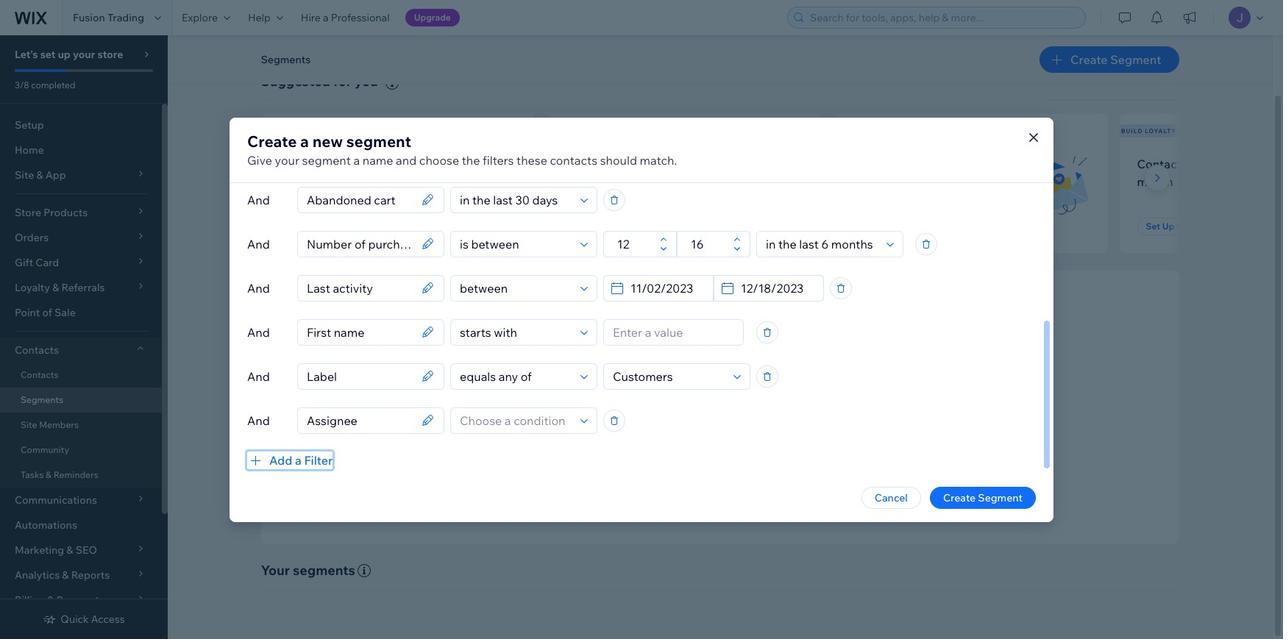 Task type: locate. For each thing, give the bounding box(es) containing it.
your right give
[[275, 153, 299, 167]]

up
[[304, 221, 316, 232], [590, 221, 602, 232], [876, 221, 888, 232], [1162, 221, 1174, 232]]

a right add
[[295, 453, 302, 468]]

create inside the 'create a new segment give your segment a name and choose the filters these contacts should match.'
[[247, 131, 297, 150]]

segment
[[346, 131, 411, 150], [302, 153, 351, 167]]

the left filters
[[462, 153, 480, 167]]

2 up from the left
[[590, 221, 602, 232]]

let's
[[15, 48, 38, 61]]

fusion trading
[[73, 11, 144, 24]]

segments up suggested
[[261, 53, 311, 66]]

customers
[[617, 157, 675, 171]]

1 vertical spatial subscribers
[[921, 157, 986, 171]]

set
[[287, 221, 302, 232], [573, 221, 588, 232], [860, 221, 874, 232], [1146, 221, 1160, 232]]

11/02/2023 field
[[626, 276, 708, 301]]

0 horizontal spatial to
[[343, 174, 354, 189]]

a down customers
[[642, 174, 648, 189]]

set up segment button down on
[[851, 218, 938, 235]]

2 set from the left
[[573, 221, 588, 232]]

new up give
[[263, 127, 279, 134]]

home link
[[0, 138, 162, 163]]

yet
[[705, 174, 722, 189]]

0 horizontal spatial contacts
[[306, 157, 354, 171]]

1 horizontal spatial email
[[889, 157, 919, 171]]

email
[[889, 157, 919, 171], [665, 436, 691, 449]]

a right hire
[[323, 11, 329, 24]]

1 horizontal spatial who
[[678, 157, 701, 171]]

and up mailing
[[396, 153, 417, 167]]

contacts inside popup button
[[15, 344, 59, 357]]

1 vertical spatial email
[[665, 436, 691, 449]]

the inside the 'create a new segment give your segment a name and choose the filters these contacts should match.'
[[462, 153, 480, 167]]

1 vertical spatial contacts
[[15, 344, 59, 357]]

contacts up campaigns at the bottom
[[696, 416, 738, 430]]

4 set from the left
[[1146, 221, 1160, 232]]

1 set up segment button from the left
[[278, 218, 365, 235]]

segment up name
[[346, 131, 411, 150]]

contacts down loyalty
[[1137, 157, 1187, 171]]

1 and from the top
[[247, 192, 270, 207]]

build loyalty
[[1121, 127, 1176, 134]]

0 horizontal spatial the
[[462, 153, 480, 167]]

set up segment button for clicked
[[851, 218, 938, 235]]

segments
[[293, 562, 355, 579]]

your
[[261, 562, 290, 579]]

up down the contacts with a birthday th
[[1162, 221, 1174, 232]]

0 vertical spatial contacts
[[1137, 157, 1187, 171]]

name
[[363, 153, 393, 167]]

the up groups
[[663, 394, 684, 411]]

new
[[263, 127, 279, 134], [278, 157, 303, 171]]

3 up from the left
[[876, 221, 888, 232]]

suggested
[[261, 73, 330, 90]]

1 horizontal spatial contacts
[[550, 153, 597, 167]]

0 horizontal spatial segments
[[21, 394, 63, 405]]

contacts link
[[0, 363, 162, 388]]

who
[[357, 157, 380, 171], [678, 157, 701, 171], [989, 157, 1012, 171]]

0 vertical spatial the
[[462, 153, 480, 167]]

None field
[[302, 187, 417, 212], [302, 231, 417, 256], [302, 276, 417, 301], [302, 320, 417, 345], [302, 364, 417, 389], [302, 408, 417, 433], [302, 187, 417, 212], [302, 231, 417, 256], [302, 276, 417, 301], [302, 320, 417, 345], [302, 364, 417, 389], [302, 408, 417, 433]]

email inside reach the right target audience create specific groups of contacts that update automatically send personalized email campaigns to drive sales and build trust
[[665, 436, 691, 449]]

create segment button
[[1040, 46, 1179, 73], [930, 487, 1036, 509]]

contacts up haven't
[[550, 153, 597, 167]]

4 and from the top
[[247, 325, 270, 340]]

1 vertical spatial the
[[663, 394, 684, 411]]

set up segment down on
[[860, 221, 929, 232]]

contacts inside the 'create a new segment give your segment a name and choose the filters these contacts should match.'
[[550, 153, 597, 167]]

segments up site members
[[21, 394, 63, 405]]

of
[[42, 306, 52, 319], [684, 416, 694, 430]]

to left 'drive'
[[748, 436, 758, 449]]

of left sale
[[42, 306, 52, 319]]

up left from text field
[[590, 221, 602, 232]]

1 who from the left
[[357, 157, 380, 171]]

3 set from the left
[[860, 221, 874, 232]]

completed
[[31, 79, 75, 90]]

choose
[[419, 153, 459, 167]]

to inside new contacts who recently subscribed to your mailing list
[[343, 174, 354, 189]]

contacts button
[[0, 338, 162, 363]]

hire a professional
[[301, 11, 390, 24]]

active email subscribers who clicked on your campaign
[[851, 157, 1012, 189]]

contacts down contacts popup button
[[21, 369, 58, 380]]

of inside point of sale link
[[42, 306, 52, 319]]

subscribers down suggested
[[281, 127, 331, 134]]

contacts inside new contacts who recently subscribed to your mailing list
[[306, 157, 354, 171]]

create
[[1070, 52, 1108, 67], [247, 131, 297, 150], [574, 416, 606, 430], [943, 491, 976, 504]]

sidebar element
[[0, 35, 168, 639]]

1 up from the left
[[304, 221, 316, 232]]

for
[[333, 73, 352, 90]]

0 vertical spatial of
[[42, 306, 52, 319]]

Select options field
[[608, 364, 729, 389]]

1 horizontal spatial create segment
[[1070, 52, 1161, 67]]

and inside the 'create a new segment give your segment a name and choose the filters these contacts should match.'
[[396, 153, 417, 167]]

To text field
[[686, 231, 729, 256]]

reminders
[[53, 469, 98, 480]]

3 who from the left
[[989, 157, 1012, 171]]

haven't
[[565, 174, 605, 189]]

match.
[[640, 153, 677, 167]]

subscribers up 'campaign'
[[921, 157, 986, 171]]

1 vertical spatial segment
[[302, 153, 351, 167]]

who inside active email subscribers who clicked on your campaign
[[989, 157, 1012, 171]]

explore
[[182, 11, 218, 24]]

Enter a value field
[[608, 320, 739, 345]]

0 vertical spatial create segment
[[1070, 52, 1161, 67]]

1 vertical spatial and
[[813, 436, 831, 449]]

set
[[40, 48, 55, 61]]

list
[[428, 174, 445, 189]]

0 horizontal spatial of
[[42, 306, 52, 319]]

set up segment button for subscribed
[[278, 218, 365, 235]]

upgrade
[[414, 12, 451, 23]]

3/8
[[15, 79, 29, 90]]

From text field
[[613, 231, 656, 256]]

a
[[323, 11, 329, 24], [300, 131, 309, 150], [353, 153, 360, 167], [1217, 157, 1223, 171], [642, 174, 648, 189], [295, 453, 302, 468]]

contacts down new
[[306, 157, 354, 171]]

3 and from the top
[[247, 281, 270, 295]]

build
[[1121, 127, 1143, 134]]

set for potential customers who haven't made a purchase yet
[[573, 221, 588, 232]]

your inside sidebar element
[[73, 48, 95, 61]]

quick access
[[61, 613, 125, 626]]

0 horizontal spatial and
[[396, 153, 417, 167]]

your right on
[[909, 174, 934, 189]]

reach the right target audience create specific groups of contacts that update automatically send personalized email campaigns to drive sales and build trust
[[574, 394, 883, 449]]

4 up from the left
[[1162, 221, 1174, 232]]

filters
[[483, 153, 514, 167]]

segment
[[1110, 52, 1161, 67], [318, 221, 356, 232], [604, 221, 643, 232], [890, 221, 929, 232], [1176, 221, 1215, 232], [978, 491, 1023, 504]]

segments inside button
[[261, 53, 311, 66]]

up down the clicked
[[876, 221, 888, 232]]

a left name
[[353, 153, 360, 167]]

set up segment for clicked
[[860, 221, 929, 232]]

who inside potential customers who haven't made a purchase yet
[[678, 157, 701, 171]]

1 set from the left
[[287, 221, 302, 232]]

tasks & reminders link
[[0, 463, 162, 488]]

1 horizontal spatial the
[[663, 394, 684, 411]]

0 horizontal spatial email
[[665, 436, 691, 449]]

1 vertical spatial segments
[[21, 394, 63, 405]]

contacts down point of sale
[[15, 344, 59, 357]]

0 vertical spatial new
[[263, 127, 279, 134]]

new contacts who recently subscribed to your mailing list
[[278, 157, 445, 189]]

Choose a condition field
[[455, 187, 576, 212], [455, 231, 576, 256], [455, 276, 576, 301], [455, 320, 576, 345], [455, 364, 576, 389], [455, 408, 576, 433]]

set up segment button
[[278, 218, 365, 235], [565, 218, 651, 235], [851, 218, 938, 235], [1137, 218, 1224, 235]]

1 horizontal spatial and
[[813, 436, 831, 449]]

3 set up segment button from the left
[[851, 218, 938, 235]]

1 horizontal spatial of
[[684, 416, 694, 430]]

1 horizontal spatial to
[[748, 436, 758, 449]]

email up on
[[889, 157, 919, 171]]

set up segment button down the contacts with a birthday th
[[1137, 218, 1224, 235]]

these
[[517, 153, 547, 167]]

email down groups
[[665, 436, 691, 449]]

set up segment button for made
[[565, 218, 651, 235]]

1 horizontal spatial create segment button
[[1040, 46, 1179, 73]]

1 vertical spatial create segment button
[[930, 487, 1036, 509]]

1 vertical spatial of
[[684, 416, 694, 430]]

0 horizontal spatial subscribers
[[281, 127, 331, 134]]

made
[[608, 174, 639, 189]]

new
[[312, 131, 343, 150]]

create segment
[[1070, 52, 1161, 67], [943, 491, 1023, 504]]

your down name
[[357, 174, 382, 189]]

contacts for contacts link
[[21, 369, 58, 380]]

1 vertical spatial to
[[748, 436, 758, 449]]

to right the 'subscribed' at the left top of page
[[343, 174, 354, 189]]

segments for segments link
[[21, 394, 63, 405]]

set up segment button down the 'subscribed' at the left top of page
[[278, 218, 365, 235]]

contacts
[[1137, 157, 1187, 171], [15, 344, 59, 357], [21, 369, 58, 380]]

give
[[247, 153, 272, 167]]

0 vertical spatial create segment button
[[1040, 46, 1179, 73]]

campaigns
[[693, 436, 746, 449]]

0 vertical spatial to
[[343, 174, 354, 189]]

Select an option field
[[761, 231, 882, 256]]

4 set up segment button from the left
[[1137, 218, 1224, 235]]

point of sale link
[[0, 300, 162, 325]]

set up segment down the 'subscribed' at the left top of page
[[287, 221, 356, 232]]

who left recently
[[357, 157, 380, 171]]

set up segment down the contacts with a birthday th
[[1146, 221, 1215, 232]]

your right 'up'
[[73, 48, 95, 61]]

up for made
[[590, 221, 602, 232]]

who inside new contacts who recently subscribed to your mailing list
[[357, 157, 380, 171]]

quick
[[61, 613, 89, 626]]

set up segment for made
[[573, 221, 643, 232]]

2 who from the left
[[678, 157, 701, 171]]

list
[[258, 114, 1283, 253]]

up down the 'subscribed' at the left top of page
[[304, 221, 316, 232]]

1 horizontal spatial subscribers
[[921, 157, 986, 171]]

segments inside sidebar element
[[21, 394, 63, 405]]

active
[[851, 157, 886, 171]]

mailing
[[385, 174, 425, 189]]

your inside active email subscribers who clicked on your campaign
[[909, 174, 934, 189]]

upgrade button
[[405, 9, 460, 26]]

trust
[[860, 436, 883, 449]]

6 and from the top
[[247, 413, 270, 428]]

potential
[[565, 157, 614, 171]]

of inside reach the right target audience create specific groups of contacts that update automatically send personalized email campaigns to drive sales and build trust
[[684, 416, 694, 430]]

site members
[[21, 419, 79, 430]]

0 vertical spatial and
[[396, 153, 417, 167]]

0 horizontal spatial create segment button
[[930, 487, 1036, 509]]

build
[[834, 436, 858, 449]]

2 horizontal spatial who
[[989, 157, 1012, 171]]

subscribers inside active email subscribers who clicked on your campaign
[[921, 157, 986, 171]]

of down 'right' at right bottom
[[684, 416, 694, 430]]

0 vertical spatial segments
[[261, 53, 311, 66]]

new up the 'subscribed' at the left top of page
[[278, 157, 303, 171]]

0 vertical spatial email
[[889, 157, 919, 171]]

who up 'campaign'
[[989, 157, 1012, 171]]

1 horizontal spatial segments
[[261, 53, 311, 66]]

and down automatically
[[813, 436, 831, 449]]

1 vertical spatial new
[[278, 157, 303, 171]]

who up "purchase"
[[678, 157, 701, 171]]

new for new contacts who recently subscribed to your mailing list
[[278, 157, 303, 171]]

set up segment down the made
[[573, 221, 643, 232]]

2 set up segment button from the left
[[565, 218, 651, 235]]

trading
[[107, 11, 144, 24]]

help
[[248, 11, 271, 24]]

potential customers who haven't made a purchase yet
[[565, 157, 722, 189]]

a inside potential customers who haven't made a purchase yet
[[642, 174, 648, 189]]

2 vertical spatial contacts
[[21, 369, 58, 380]]

1 set up segment from the left
[[287, 221, 356, 232]]

hire
[[301, 11, 321, 24]]

access
[[91, 613, 125, 626]]

point of sale
[[15, 306, 76, 319]]

3 set up segment from the left
[[860, 221, 929, 232]]

your inside the 'create a new segment give your segment a name and choose the filters these contacts should match.'
[[275, 153, 299, 167]]

segment down new
[[302, 153, 351, 167]]

set up segment
[[287, 221, 356, 232], [573, 221, 643, 232], [860, 221, 929, 232], [1146, 221, 1215, 232]]

new inside new contacts who recently subscribed to your mailing list
[[278, 157, 303, 171]]

0 horizontal spatial who
[[357, 157, 380, 171]]

0 horizontal spatial create segment
[[943, 491, 1023, 504]]

a right with
[[1217, 157, 1223, 171]]

set up segment button down the made
[[565, 218, 651, 235]]

loyalty
[[1145, 127, 1176, 134]]

subscribers
[[281, 127, 331, 134], [921, 157, 986, 171]]

2 horizontal spatial contacts
[[696, 416, 738, 430]]

2 set up segment from the left
[[573, 221, 643, 232]]



Task type: describe. For each thing, give the bounding box(es) containing it.
send
[[574, 436, 599, 449]]

2 choose a condition field from the top
[[455, 231, 576, 256]]

3/8 completed
[[15, 79, 75, 90]]

suggested for you
[[261, 73, 378, 90]]

who for purchase
[[678, 157, 701, 171]]

contacts inside the contacts with a birthday th
[[1137, 157, 1187, 171]]

fusion
[[73, 11, 105, 24]]

home
[[15, 143, 44, 157]]

a inside the contacts with a birthday th
[[1217, 157, 1223, 171]]

site members link
[[0, 413, 162, 438]]

specific
[[608, 416, 645, 430]]

set up segment for subscribed
[[287, 221, 356, 232]]

5 and from the top
[[247, 369, 270, 384]]

segments for segments button
[[261, 53, 311, 66]]

up for subscribed
[[304, 221, 316, 232]]

setup
[[15, 118, 44, 132]]

email inside active email subscribers who clicked on your campaign
[[889, 157, 919, 171]]

4 set up segment from the left
[[1146, 221, 1215, 232]]

community link
[[0, 438, 162, 463]]

update
[[762, 416, 796, 430]]

point
[[15, 306, 40, 319]]

with
[[1190, 157, 1214, 171]]

target
[[720, 394, 758, 411]]

add
[[269, 453, 292, 468]]

a inside add a filter "button"
[[295, 453, 302, 468]]

cancel button
[[861, 487, 921, 509]]

that
[[740, 416, 759, 430]]

who for your
[[357, 157, 380, 171]]

birthday
[[1226, 157, 1273, 171]]

segments link
[[0, 388, 162, 413]]

a left new
[[300, 131, 309, 150]]

community
[[21, 444, 69, 455]]

0 vertical spatial segment
[[346, 131, 411, 150]]

contacts for contacts popup button
[[15, 344, 59, 357]]

set for new contacts who recently subscribed to your mailing list
[[287, 221, 302, 232]]

up for clicked
[[876, 221, 888, 232]]

&
[[46, 469, 52, 480]]

let's set up your store
[[15, 48, 123, 61]]

1 vertical spatial create segment
[[943, 491, 1023, 504]]

cancel
[[875, 491, 908, 504]]

members
[[39, 419, 79, 430]]

store
[[97, 48, 123, 61]]

6 choose a condition field from the top
[[455, 408, 576, 433]]

groups
[[648, 416, 682, 430]]

on
[[893, 174, 907, 189]]

list containing new contacts who recently subscribed to your mailing list
[[258, 114, 1283, 253]]

tasks
[[21, 469, 44, 480]]

add a filter
[[269, 453, 333, 468]]

your segments
[[261, 562, 355, 579]]

new for new subscribers
[[263, 127, 279, 134]]

tasks & reminders
[[21, 469, 98, 480]]

set for active email subscribers who clicked on your campaign
[[860, 221, 874, 232]]

3 choose a condition field from the top
[[455, 276, 576, 301]]

audience
[[761, 394, 818, 411]]

reach
[[622, 394, 660, 411]]

a inside hire a professional link
[[323, 11, 329, 24]]

1 choose a condition field from the top
[[455, 187, 576, 212]]

should
[[600, 153, 637, 167]]

to inside reach the right target audience create specific groups of contacts that update automatically send personalized email campaigns to drive sales and build trust
[[748, 436, 758, 449]]

Search for tools, apps, help & more... field
[[806, 7, 1081, 28]]

automations link
[[0, 513, 162, 538]]

purchase
[[651, 174, 702, 189]]

2 and from the top
[[247, 237, 270, 251]]

12/18/2023 field
[[736, 276, 819, 301]]

personalized
[[601, 436, 663, 449]]

create inside reach the right target audience create specific groups of contacts that update automatically send personalized email campaigns to drive sales and build trust
[[574, 416, 606, 430]]

sales
[[787, 436, 811, 449]]

recently
[[383, 157, 428, 171]]

you
[[355, 73, 378, 90]]

0 vertical spatial subscribers
[[281, 127, 331, 134]]

4 choose a condition field from the top
[[455, 320, 576, 345]]

help button
[[239, 0, 292, 35]]

create a new segment give your segment a name and choose the filters these contacts should match.
[[247, 131, 677, 167]]

5 choose a condition field from the top
[[455, 364, 576, 389]]

quick access button
[[43, 613, 125, 626]]

automations
[[15, 519, 77, 532]]

subscribed
[[278, 174, 340, 189]]

campaign
[[937, 174, 992, 189]]

sale
[[54, 306, 76, 319]]

new subscribers
[[263, 127, 331, 134]]

site
[[21, 419, 37, 430]]

clicked
[[851, 174, 890, 189]]

add a filter button
[[247, 451, 333, 469]]

right
[[687, 394, 717, 411]]

professional
[[331, 11, 390, 24]]

setup link
[[0, 113, 162, 138]]

and inside reach the right target audience create specific groups of contacts that update automatically send personalized email campaigns to drive sales and build trust
[[813, 436, 831, 449]]

up
[[58, 48, 71, 61]]

create segment button for cancel
[[930, 487, 1036, 509]]

contacts inside reach the right target audience create specific groups of contacts that update automatically send personalized email campaigns to drive sales and build trust
[[696, 416, 738, 430]]

filter
[[304, 453, 333, 468]]

create segment button for segments
[[1040, 46, 1179, 73]]

your inside new contacts who recently subscribed to your mailing list
[[357, 174, 382, 189]]

the inside reach the right target audience create specific groups of contacts that update automatically send personalized email campaigns to drive sales and build trust
[[663, 394, 684, 411]]



Task type: vqa. For each thing, say whether or not it's contained in the screenshot.
SET UP INBOX
no



